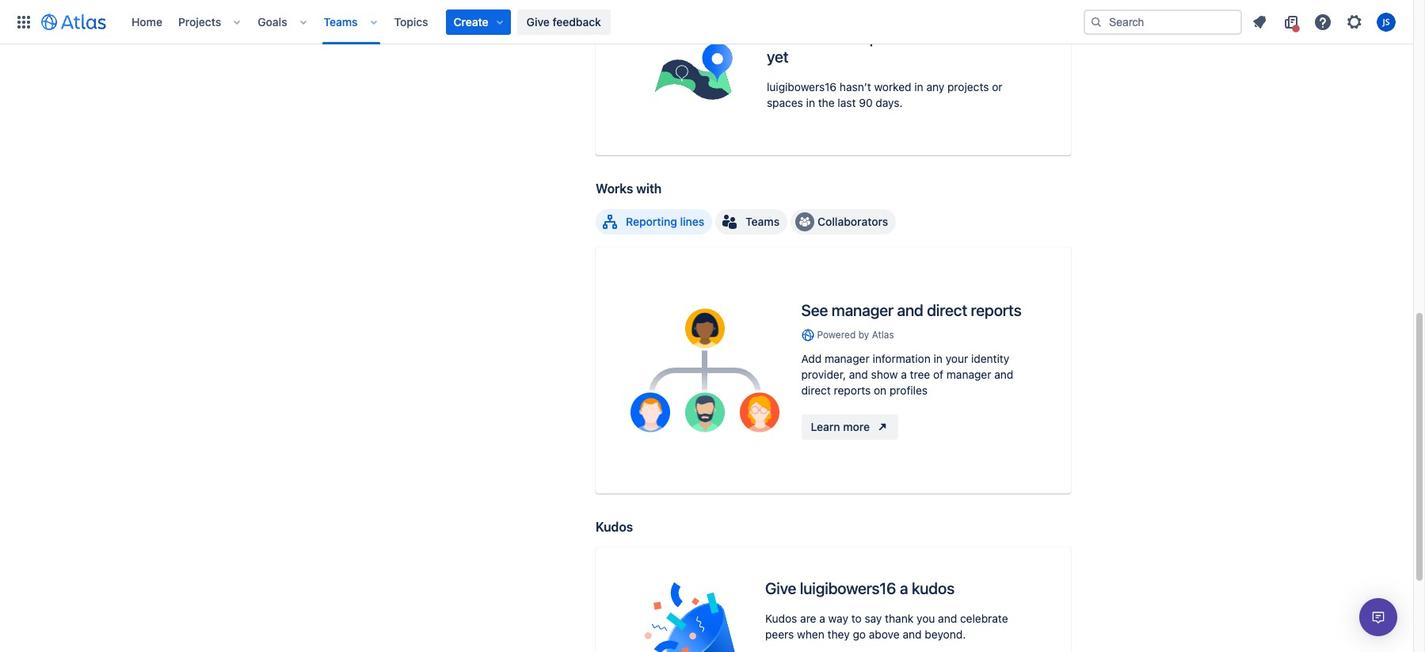 Task type: vqa. For each thing, say whether or not it's contained in the screenshot.
the left Settings icon
no



Task type: locate. For each thing, give the bounding box(es) containing it.
your
[[946, 352, 968, 365]]

0 vertical spatial kudos
[[596, 520, 633, 534]]

direct
[[927, 301, 967, 319], [801, 384, 831, 397]]

and up the powered by atlas link
[[897, 301, 924, 319]]

0 horizontal spatial to
[[851, 612, 862, 625]]

1 vertical spatial kudos
[[765, 612, 797, 625]]

manager down powered by atlas
[[825, 352, 870, 365]]

home
[[132, 15, 162, 28]]

above
[[869, 628, 900, 641]]

in left "the"
[[806, 96, 815, 110]]

teams inside 'top' element
[[324, 15, 358, 28]]

1 horizontal spatial give
[[765, 579, 796, 597]]

collaborators button
[[791, 209, 896, 234]]

reporting lines
[[626, 215, 704, 228]]

0 vertical spatial luigibowers16
[[767, 80, 837, 94]]

teams link
[[319, 9, 362, 34]]

works with
[[596, 181, 662, 196]]

1 vertical spatial to
[[851, 612, 862, 625]]

in left any
[[915, 80, 924, 94]]

account image
[[1377, 12, 1396, 31]]

information
[[873, 352, 931, 365]]

luigibowers16
[[767, 80, 837, 94], [800, 579, 896, 597]]

notifications image
[[1250, 12, 1269, 31]]

kudos inside kudos are a way to say thank you and celebrate peers when they go above and beyond.
[[765, 612, 797, 625]]

2 vertical spatial manager
[[947, 368, 991, 381]]

1 horizontal spatial direct
[[927, 301, 967, 319]]

luigibowers16 up "spaces"
[[767, 80, 837, 94]]

a
[[901, 368, 907, 381], [900, 579, 908, 597], [819, 612, 825, 625]]

atlas
[[872, 329, 894, 341]]

teams right goals
[[324, 15, 358, 28]]

in
[[915, 80, 924, 94], [806, 96, 815, 110], [934, 352, 943, 365]]

powered by atlas link
[[801, 328, 1039, 342]]

kudos
[[596, 520, 633, 534], [765, 612, 797, 625]]

luigibowers16 hasn't worked in any projects or spaces in the last 90 days.
[[767, 80, 1003, 110]]

help image
[[1314, 12, 1333, 31]]

1 vertical spatial in
[[806, 96, 815, 110]]

feedback
[[553, 15, 601, 28]]

1 horizontal spatial show
[[937, 29, 974, 47]]

1 vertical spatial a
[[900, 579, 908, 597]]

see
[[801, 301, 828, 319]]

1 vertical spatial reports
[[834, 384, 871, 397]]

1 horizontal spatial to
[[919, 29, 933, 47]]

a inside kudos are a way to say thank you and celebrate peers when they go above and beyond.
[[819, 612, 825, 625]]

0 vertical spatial manager
[[832, 301, 894, 319]]

give inside give feedback button
[[527, 15, 550, 28]]

0 vertical spatial show
[[937, 29, 974, 47]]

manager down your
[[947, 368, 991, 381]]

2 horizontal spatial in
[[934, 352, 943, 365]]

0 horizontal spatial teams
[[324, 15, 358, 28]]

0 horizontal spatial direct
[[801, 384, 831, 397]]

0 vertical spatial in
[[915, 80, 924, 94]]

kudos for kudos are a way to say thank you and celebrate peers when they go above and beyond.
[[765, 612, 797, 625]]

0 horizontal spatial give
[[527, 15, 550, 28]]

banner
[[0, 0, 1413, 44]]

reports inside add manager information in your identity provider, and show a tree of manager and direct reports on profiles
[[834, 384, 871, 397]]

luigibowers16 up way
[[800, 579, 896, 597]]

teams
[[324, 15, 358, 28], [746, 215, 780, 228]]

create button
[[446, 9, 511, 34]]

0 vertical spatial reports
[[971, 301, 1022, 319]]

top element
[[10, 0, 1084, 44]]

2 vertical spatial in
[[934, 352, 943, 365]]

2 vertical spatial a
[[819, 612, 825, 625]]

teams right teams icon
[[746, 215, 780, 228]]

reports left on
[[834, 384, 871, 397]]

1 vertical spatial manager
[[825, 352, 870, 365]]

celebrate
[[960, 612, 1008, 625]]

projects
[[948, 80, 989, 94]]

reports up identity
[[971, 301, 1022, 319]]

add manager information in your identity provider, and show a tree of manager and direct reports on profiles
[[801, 352, 1014, 397]]

any
[[927, 80, 945, 94]]

show
[[937, 29, 974, 47], [871, 368, 898, 381]]

0 vertical spatial to
[[919, 29, 933, 47]]

to inside kudos are a way to say thank you and celebrate peers when they go above and beyond.
[[851, 612, 862, 625]]

and down thank
[[903, 628, 922, 641]]

reports
[[971, 301, 1022, 319], [834, 384, 871, 397]]

manager
[[832, 301, 894, 319], [825, 352, 870, 365], [947, 368, 991, 381]]

here
[[977, 29, 1009, 47]]

in inside add manager information in your identity provider, and show a tree of manager and direct reports on profiles
[[934, 352, 943, 365]]

a right "are"
[[819, 612, 825, 625]]

manager up by
[[832, 301, 894, 319]]

direct down provider,
[[801, 384, 831, 397]]

1 vertical spatial direct
[[801, 384, 831, 397]]

provider,
[[801, 368, 846, 381]]

topics link
[[389, 9, 433, 34]]

0 horizontal spatial reports
[[834, 384, 871, 397]]

1 horizontal spatial in
[[915, 80, 924, 94]]

1 vertical spatial show
[[871, 368, 898, 381]]

last
[[838, 96, 856, 110]]

1 horizontal spatial kudos
[[765, 612, 797, 625]]

0 vertical spatial direct
[[927, 301, 967, 319]]

a for kudos
[[900, 579, 908, 597]]

on
[[874, 384, 887, 397]]

0 vertical spatial teams
[[324, 15, 358, 28]]

have
[[833, 29, 866, 47]]

give left 'feedback'
[[527, 15, 550, 28]]

group containing reporting lines
[[596, 209, 896, 234]]

direct up the powered by atlas link
[[927, 301, 967, 319]]

a down information
[[901, 368, 907, 381]]

learn more link
[[801, 414, 898, 440]]

group
[[596, 209, 896, 234]]

when
[[797, 628, 825, 641]]

topics
[[394, 15, 428, 28]]

open intercom messenger image
[[1369, 608, 1388, 627]]

see manager and direct reports
[[801, 301, 1022, 319]]

profiles
[[890, 384, 928, 397]]

in up of
[[934, 352, 943, 365]]

switch to... image
[[14, 12, 33, 31]]

by
[[859, 329, 869, 341]]

are
[[800, 612, 816, 625]]

peers
[[765, 628, 794, 641]]

0 horizontal spatial kudos
[[596, 520, 633, 534]]

1 vertical spatial teams
[[746, 215, 780, 228]]

worked
[[874, 80, 912, 94]]

0 vertical spatial a
[[901, 368, 907, 381]]

spaces
[[767, 96, 803, 110]]

lines
[[680, 215, 704, 228]]

a left kudos
[[900, 579, 908, 597]]

show up on
[[871, 368, 898, 381]]

to inside we don't have places to show here yet
[[919, 29, 933, 47]]

give feedback
[[527, 15, 601, 28]]

give
[[527, 15, 550, 28], [765, 579, 796, 597]]

powered
[[817, 329, 856, 341]]

0 vertical spatial give
[[527, 15, 550, 28]]

1 vertical spatial give
[[765, 579, 796, 597]]

and
[[897, 301, 924, 319], [849, 368, 868, 381], [994, 368, 1014, 381], [938, 612, 957, 625], [903, 628, 922, 641]]

a for way
[[819, 612, 825, 625]]

to right places
[[919, 29, 933, 47]]

home link
[[127, 9, 167, 34]]

1 horizontal spatial teams
[[746, 215, 780, 228]]

to
[[919, 29, 933, 47], [851, 612, 862, 625]]

to up go
[[851, 612, 862, 625]]

thank
[[885, 612, 914, 625]]

go
[[853, 628, 866, 641]]

Search field
[[1084, 9, 1242, 34]]

0 horizontal spatial show
[[871, 368, 898, 381]]

give up peers
[[765, 579, 796, 597]]

show left here
[[937, 29, 974, 47]]

in for manager
[[934, 352, 943, 365]]

to for show
[[919, 29, 933, 47]]

identity
[[971, 352, 1010, 365]]



Task type: describe. For each thing, give the bounding box(es) containing it.
and right provider,
[[849, 368, 868, 381]]

we
[[767, 29, 789, 47]]

reporting lines button
[[596, 209, 712, 234]]

or
[[992, 80, 1003, 94]]

learn
[[811, 420, 840, 433]]

and down identity
[[994, 368, 1014, 381]]

give for give luigibowers16 a kudos
[[765, 579, 796, 597]]

don't
[[793, 29, 829, 47]]

places
[[870, 29, 915, 47]]

hasn't
[[840, 80, 871, 94]]

teams button
[[716, 209, 788, 234]]

settings image
[[1345, 12, 1364, 31]]

beyond.
[[925, 628, 966, 641]]

we don't have places to show here yet
[[767, 29, 1009, 66]]

0 horizontal spatial in
[[806, 96, 815, 110]]

90
[[859, 96, 873, 110]]

goals link
[[253, 9, 292, 34]]

with
[[636, 181, 662, 196]]

search image
[[1090, 15, 1103, 28]]

teams inside button
[[746, 215, 780, 228]]

manager for add
[[825, 352, 870, 365]]

1 vertical spatial luigibowers16
[[800, 579, 896, 597]]

in for hasn't
[[915, 80, 924, 94]]

give luigibowers16 a kudos
[[765, 579, 955, 597]]

powered by atlas
[[817, 329, 894, 341]]

collaborators
[[818, 215, 888, 228]]

projects link
[[174, 9, 226, 34]]

kudos
[[912, 579, 955, 597]]

and up the beyond.
[[938, 612, 957, 625]]

manager for see
[[832, 301, 894, 319]]

works
[[596, 181, 633, 196]]

days.
[[876, 96, 903, 110]]

reporting
[[626, 215, 677, 228]]

to for say
[[851, 612, 862, 625]]

more
[[843, 420, 870, 433]]

way
[[828, 612, 848, 625]]

say
[[865, 612, 882, 625]]

they
[[828, 628, 850, 641]]

show inside add manager information in your identity provider, and show a tree of manager and direct reports on profiles
[[871, 368, 898, 381]]

show inside we don't have places to show here yet
[[937, 29, 974, 47]]

the
[[818, 96, 835, 110]]

a inside add manager information in your identity provider, and show a tree of manager and direct reports on profiles
[[901, 368, 907, 381]]

give for give feedback
[[527, 15, 550, 28]]

direct inside add manager information in your identity provider, and show a tree of manager and direct reports on profiles
[[801, 384, 831, 397]]

add
[[801, 352, 822, 365]]

kudos are a way to say thank you and celebrate peers when they go above and beyond.
[[765, 612, 1008, 641]]

learn more
[[811, 420, 870, 433]]

of
[[933, 368, 944, 381]]

collaboratorsicon image
[[799, 215, 811, 228]]

luigibowers16 inside luigibowers16 hasn't worked in any projects or spaces in the last 90 days.
[[767, 80, 837, 94]]

you
[[917, 612, 935, 625]]

teams image
[[720, 212, 739, 231]]

kudos for kudos
[[596, 520, 633, 534]]

give feedback button
[[517, 9, 611, 34]]

1 horizontal spatial reports
[[971, 301, 1022, 319]]

yet
[[767, 48, 789, 66]]

create
[[454, 15, 489, 28]]

atlas image
[[801, 328, 814, 341]]

projects
[[178, 15, 221, 28]]

goals
[[258, 15, 287, 28]]

tree
[[910, 368, 930, 381]]

banner containing home
[[0, 0, 1413, 44]]



